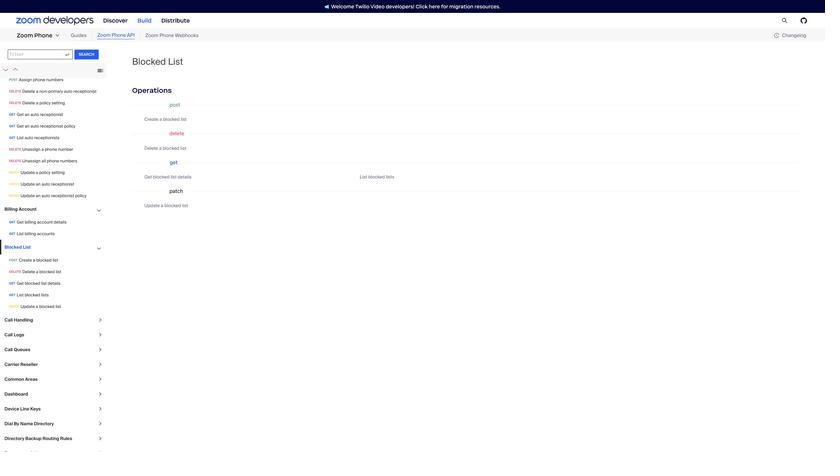 Task type: locate. For each thing, give the bounding box(es) containing it.
zoom
[[17, 32, 33, 39], [97, 32, 110, 38], [145, 32, 158, 39]]

3 phone from the left
[[160, 32, 174, 39]]

history image
[[774, 33, 782, 38], [774, 33, 780, 38]]

guides link
[[71, 32, 87, 39]]

1 horizontal spatial zoom
[[97, 32, 110, 38]]

video
[[371, 3, 385, 10]]

phone
[[34, 32, 52, 39], [112, 32, 126, 38], [160, 32, 174, 39]]

github image
[[801, 17, 807, 24]]

phone for zoom phone api
[[112, 32, 126, 38]]

zoom developer logo image
[[16, 16, 93, 25]]

0 horizontal spatial zoom
[[17, 32, 33, 39]]

zoom phone webhooks
[[145, 32, 199, 39]]

zoom phone api
[[97, 32, 135, 38]]

0 horizontal spatial phone
[[34, 32, 52, 39]]

welcome twilio video developers! click here for migration resources.
[[331, 3, 501, 10]]

zoom for zoom phone
[[17, 32, 33, 39]]

changelog
[[782, 32, 807, 39]]

welcome twilio video developers! click here for migration resources. link
[[318, 3, 507, 10]]

1 horizontal spatial phone
[[112, 32, 126, 38]]

history image left changelog at the right
[[774, 33, 780, 38]]

zoom phone
[[17, 32, 52, 39]]

phone left down image
[[34, 32, 52, 39]]

down image
[[55, 34, 59, 37]]

1 phone from the left
[[34, 32, 52, 39]]

2 phone from the left
[[112, 32, 126, 38]]

notification image
[[325, 4, 331, 9], [325, 4, 329, 9]]

2 horizontal spatial zoom
[[145, 32, 158, 39]]

welcome
[[331, 3, 354, 10]]

zoom for zoom phone api
[[97, 32, 110, 38]]

zoom phone api link
[[97, 32, 135, 39]]

3 zoom from the left
[[145, 32, 158, 39]]

zoom for zoom phone webhooks
[[145, 32, 158, 39]]

here
[[429, 3, 440, 10]]

phone left api
[[112, 32, 126, 38]]

2 zoom from the left
[[97, 32, 110, 38]]

phone left "webhooks"
[[160, 32, 174, 39]]

resources.
[[475, 3, 501, 10]]

1 zoom from the left
[[17, 32, 33, 39]]

2 horizontal spatial phone
[[160, 32, 174, 39]]



Task type: vqa. For each thing, say whether or not it's contained in the screenshot.
zoomphonecall within Basic zoomphonecall URI support to exclude iOS callerid and seccall parameters.
no



Task type: describe. For each thing, give the bounding box(es) containing it.
changelog link
[[774, 32, 807, 39]]

zoom phone webhooks link
[[145, 32, 199, 39]]

phone for zoom phone
[[34, 32, 52, 39]]

migration
[[449, 3, 474, 10]]

search image
[[782, 18, 788, 24]]

twilio
[[355, 3, 370, 10]]

history image down search icon
[[774, 33, 782, 38]]

search image
[[782, 18, 788, 24]]

click
[[416, 3, 428, 10]]

for
[[441, 3, 448, 10]]

webhooks
[[175, 32, 199, 39]]

developers!
[[386, 3, 415, 10]]

github image
[[801, 17, 807, 24]]

guides
[[71, 32, 87, 39]]

phone for zoom phone webhooks
[[160, 32, 174, 39]]

api
[[127, 32, 135, 38]]



